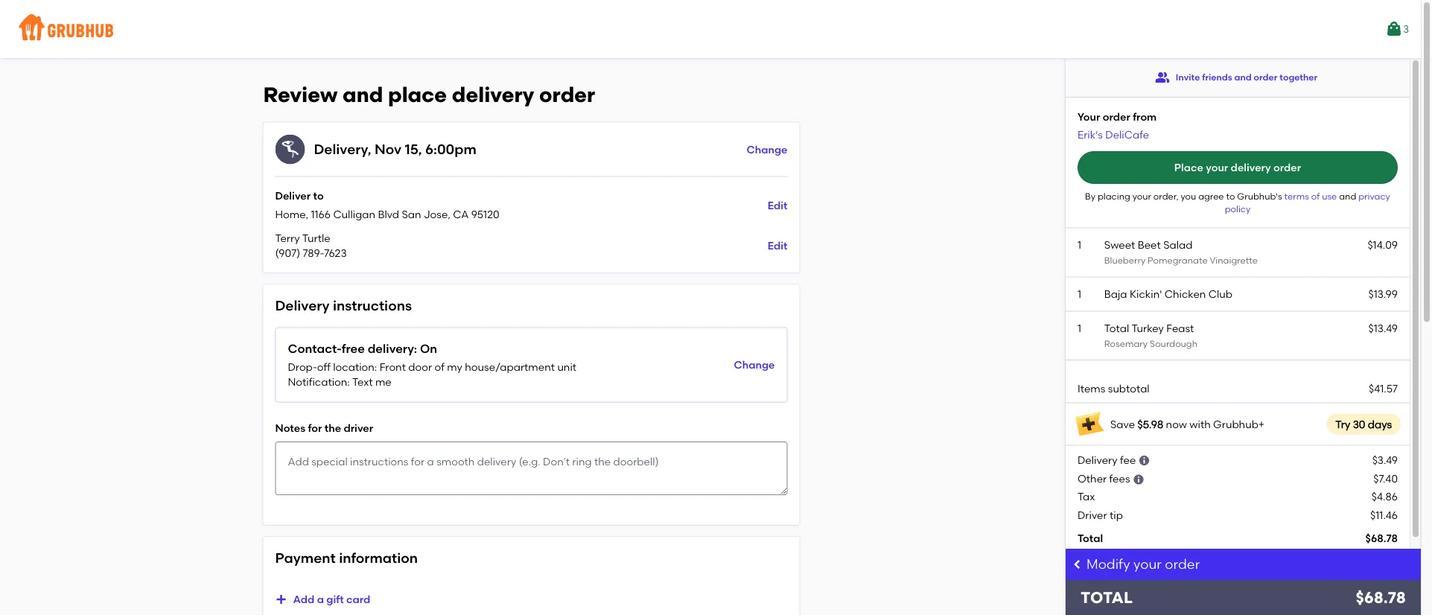 Task type: locate. For each thing, give the bounding box(es) containing it.
$13.49
[[1369, 322, 1398, 335]]

delivery up other
[[1078, 454, 1118, 466]]

1 left baja
[[1078, 287, 1082, 300]]

me
[[375, 376, 392, 389]]

driver tip
[[1078, 509, 1124, 521]]

svg image right fee
[[1139, 455, 1151, 467]]

a
[[317, 593, 324, 606]]

$13.49 rosemary sourdough
[[1105, 322, 1398, 349]]

1 horizontal spatial of
[[1312, 191, 1320, 201]]

blueberry
[[1105, 255, 1146, 266]]

order
[[1254, 72, 1278, 83], [539, 82, 595, 107], [1103, 110, 1131, 123], [1274, 161, 1302, 174], [1166, 557, 1201, 573]]

use
[[1323, 191, 1338, 201]]

0 horizontal spatial to
[[313, 190, 324, 202]]

95120
[[471, 208, 500, 220]]

your left order,
[[1133, 191, 1152, 201]]

with
[[1190, 418, 1211, 431]]

1 horizontal spatial delivery
[[1078, 454, 1118, 466]]

for
[[308, 422, 322, 434]]

your right place
[[1206, 161, 1229, 174]]

order,
[[1154, 191, 1179, 201]]

0 vertical spatial delivery
[[275, 298, 330, 314]]

club
[[1209, 287, 1233, 300]]

1 horizontal spatial ,
[[368, 141, 371, 157]]

svg image left modify
[[1072, 559, 1084, 571]]

delivery up front
[[368, 341, 414, 356]]

delivery for delivery instructions
[[275, 298, 330, 314]]

vinaigrette
[[1210, 255, 1258, 266]]

2 edit button from the top
[[768, 232, 788, 259]]

from
[[1133, 110, 1157, 123]]

total down driver
[[1078, 532, 1104, 545]]

1 vertical spatial change
[[734, 359, 775, 371]]

edit button
[[768, 192, 788, 219], [768, 232, 788, 259]]

save $5.98 now with grubhub+
[[1111, 418, 1265, 431]]

driver
[[344, 422, 373, 434]]

edit button for deliver to home , 1166 culligan blvd san jose , ca 95120
[[768, 192, 788, 219]]

delivery , nov 15, 6:00pm
[[314, 141, 477, 157]]

1 1 from the top
[[1078, 239, 1082, 251]]

0 vertical spatial your
[[1206, 161, 1229, 174]]

order inside "button"
[[1254, 72, 1278, 83]]

$4.86
[[1372, 491, 1398, 503]]

culligan
[[333, 208, 376, 220]]

pomegranate
[[1148, 255, 1208, 266]]

0 vertical spatial svg image
[[1139, 455, 1151, 467]]

0 vertical spatial total
[[1105, 322, 1130, 335]]

items
[[1078, 383, 1106, 395]]

edit for deliver to home , 1166 culligan blvd san jose , ca 95120
[[768, 199, 788, 212]]

of inside contact-free delivery : on drop-off location: front door of my house/apartment unit notification: text me
[[435, 361, 445, 374]]

1 up 'items'
[[1078, 322, 1082, 335]]

unit
[[558, 361, 577, 374]]

and
[[1235, 72, 1252, 83], [343, 82, 383, 107], [1340, 191, 1357, 201]]

svg image right fees
[[1133, 474, 1145, 486]]

1 edit button from the top
[[768, 192, 788, 219]]

delivery left nov at the left top
[[314, 141, 368, 157]]

2 vertical spatial your
[[1134, 557, 1162, 573]]

your inside place your delivery order button
[[1206, 161, 1229, 174]]

, left 1166
[[306, 208, 309, 220]]

invite friends and order together
[[1176, 72, 1318, 83]]

house/apartment
[[465, 361, 555, 374]]

3 1 from the top
[[1078, 322, 1082, 335]]

to up 1166
[[313, 190, 324, 202]]

baja
[[1105, 287, 1128, 300]]

sweet
[[1105, 239, 1136, 251]]

1 left sweet
[[1078, 239, 1082, 251]]

1 vertical spatial delivery
[[1078, 454, 1118, 466]]

total up rosemary
[[1105, 322, 1130, 335]]

1 horizontal spatial and
[[1235, 72, 1252, 83]]

door
[[409, 361, 432, 374]]

1 vertical spatial 1
[[1078, 287, 1082, 300]]

invite friends and order together button
[[1155, 64, 1318, 91]]

privacy policy link
[[1225, 191, 1391, 214]]

delivery inside contact-free delivery : on drop-off location: front door of my house/apartment unit notification: text me
[[368, 341, 414, 356]]

sweet beet salad
[[1105, 239, 1193, 251]]

0 horizontal spatial of
[[435, 361, 445, 374]]

0 horizontal spatial delivery
[[275, 298, 330, 314]]

subscription badge image
[[1075, 409, 1105, 439]]

1 edit from the top
[[768, 199, 788, 212]]

sourdough
[[1150, 339, 1198, 349]]

2 edit from the top
[[768, 239, 788, 252]]

of left use
[[1312, 191, 1320, 201]]

0 vertical spatial edit
[[768, 199, 788, 212]]

$11.46
[[1371, 509, 1398, 521]]

your order from erik's delicafe
[[1078, 110, 1157, 141]]

add
[[293, 593, 315, 606]]

total down modify
[[1081, 589, 1133, 608]]

grubhub's
[[1238, 191, 1283, 201]]

contact-free delivery : on drop-off location: front door of my house/apartment unit notification: text me
[[288, 341, 577, 389]]

2 1 from the top
[[1078, 287, 1082, 300]]

, left nov at the left top
[[368, 141, 371, 157]]

1166
[[311, 208, 331, 220]]

modify your order
[[1087, 557, 1201, 573]]

delivery inside button
[[1231, 161, 1272, 174]]

your for modify
[[1134, 557, 1162, 573]]

delivery up contact-
[[275, 298, 330, 314]]

0 vertical spatial change button
[[747, 136, 788, 163]]

2 vertical spatial 1
[[1078, 322, 1082, 335]]

delivery up grubhub's
[[1231, 161, 1272, 174]]

save
[[1111, 418, 1136, 431]]

beet
[[1138, 239, 1161, 251]]

edit for terry turtle (907) 789-7623
[[768, 239, 788, 252]]

policy
[[1225, 204, 1251, 214]]

30
[[1354, 418, 1366, 431]]

place your delivery order button
[[1078, 151, 1398, 184]]

your for place
[[1206, 161, 1229, 174]]

your right modify
[[1134, 557, 1162, 573]]

you
[[1181, 191, 1197, 201]]

0 vertical spatial change
[[747, 143, 788, 156]]

1 vertical spatial of
[[435, 361, 445, 374]]

1 vertical spatial your
[[1133, 191, 1152, 201]]

0 vertical spatial edit button
[[768, 192, 788, 219]]

deliver
[[275, 190, 311, 202]]

svg image for fee
[[1139, 455, 1151, 467]]

total
[[1105, 322, 1130, 335], [1078, 532, 1104, 545], [1081, 589, 1133, 608]]

review and place delivery order
[[263, 82, 595, 107]]

edit button for terry turtle (907) 789-7623
[[768, 232, 788, 259]]

and right friends
[[1235, 72, 1252, 83]]

2 horizontal spatial and
[[1340, 191, 1357, 201]]

notes
[[275, 422, 306, 434]]

1 vertical spatial change button
[[734, 352, 775, 378]]

to up policy
[[1227, 191, 1236, 201]]

0 vertical spatial of
[[1312, 191, 1320, 201]]

0 vertical spatial 1
[[1078, 239, 1082, 251]]

privacy
[[1359, 191, 1391, 201]]

free
[[342, 341, 365, 356]]

notes for the driver
[[275, 422, 373, 434]]

and right use
[[1340, 191, 1357, 201]]

, left ca
[[448, 208, 451, 220]]

terry turtle (907) 789-7623
[[275, 232, 347, 260]]

1 vertical spatial edit button
[[768, 232, 788, 259]]

change button for drop-off location:
[[734, 352, 775, 378]]

san
[[402, 208, 421, 220]]

items subtotal
[[1078, 383, 1150, 395]]

1
[[1078, 239, 1082, 251], [1078, 287, 1082, 300], [1078, 322, 1082, 335]]

svg image
[[1139, 455, 1151, 467], [1133, 474, 1145, 486], [1072, 559, 1084, 571]]

1 vertical spatial edit
[[768, 239, 788, 252]]

of left my at bottom left
[[435, 361, 445, 374]]

3 button
[[1386, 16, 1410, 42]]

now
[[1166, 418, 1188, 431]]

1 vertical spatial svg image
[[1133, 474, 1145, 486]]

together
[[1280, 72, 1318, 83]]

add a gift card
[[293, 593, 371, 606]]

and left place
[[343, 82, 383, 107]]

rosemary
[[1105, 339, 1148, 349]]

change
[[747, 143, 788, 156], [734, 359, 775, 371]]



Task type: vqa. For each thing, say whether or not it's contained in the screenshot.
"free"
yes



Task type: describe. For each thing, give the bounding box(es) containing it.
0 vertical spatial $68.78
[[1366, 532, 1398, 545]]

delivery icon image
[[275, 135, 305, 164]]

terms
[[1285, 191, 1310, 201]]

order inside button
[[1274, 161, 1302, 174]]

other fees
[[1078, 473, 1131, 485]]

baja kickin' chicken club
[[1105, 287, 1233, 300]]

svg image for fees
[[1133, 474, 1145, 486]]

driver
[[1078, 509, 1108, 521]]

2 horizontal spatial ,
[[448, 208, 451, 220]]

and inside "button"
[[1235, 72, 1252, 83]]

by
[[1086, 191, 1096, 201]]

nov
[[375, 141, 402, 157]]

to inside deliver to home , 1166 culligan blvd san jose , ca 95120
[[313, 190, 324, 202]]

try
[[1336, 418, 1351, 431]]

other
[[1078, 473, 1107, 485]]

tax
[[1078, 491, 1095, 503]]

:
[[414, 341, 417, 356]]

delivery up 6:00pm
[[452, 82, 534, 107]]

ca
[[453, 208, 469, 220]]

terms of use link
[[1285, 191, 1340, 201]]

place
[[1175, 161, 1204, 174]]

1 vertical spatial $68.78
[[1356, 589, 1407, 608]]

Notes for the driver text field
[[275, 442, 788, 495]]

privacy policy
[[1225, 191, 1391, 214]]

main navigation navigation
[[0, 0, 1422, 58]]

15,
[[405, 141, 422, 157]]

change button for nov 15, 6:00pm
[[747, 136, 788, 163]]

$14.09 blueberry pomegranate vinaigrette
[[1105, 239, 1398, 266]]

2 vertical spatial total
[[1081, 589, 1133, 608]]

subtotal
[[1108, 383, 1150, 395]]

review
[[263, 82, 338, 107]]

0 horizontal spatial and
[[343, 82, 383, 107]]

2 vertical spatial svg image
[[1072, 559, 1084, 571]]

7623
[[324, 247, 347, 260]]

by placing your order, you agree to grubhub's terms of use and
[[1086, 191, 1357, 201]]

1 for total turkey feast
[[1078, 322, 1082, 335]]

order inside the your order from erik's delicafe
[[1103, 110, 1131, 123]]

tip
[[1110, 509, 1124, 521]]

3
[[1404, 23, 1410, 35]]

friends
[[1203, 72, 1233, 83]]

home
[[275, 208, 306, 220]]

fees
[[1110, 473, 1131, 485]]

gift
[[327, 593, 344, 606]]

text
[[352, 376, 373, 389]]

svg image
[[275, 594, 287, 606]]

turkey
[[1132, 322, 1165, 335]]

salad
[[1164, 239, 1193, 251]]

$13.99
[[1369, 287, 1398, 300]]

$7.40
[[1374, 473, 1398, 485]]

delivery for delivery fee
[[1078, 454, 1118, 466]]

$5.98
[[1138, 418, 1164, 431]]

kickin'
[[1130, 287, 1163, 300]]

off
[[317, 361, 331, 374]]

payment
[[275, 550, 336, 566]]

$3.49
[[1373, 454, 1398, 466]]

grubhub+
[[1214, 418, 1265, 431]]

delivery instructions
[[275, 298, 412, 314]]

the
[[325, 422, 341, 434]]

blvd
[[378, 208, 399, 220]]

on
[[420, 341, 437, 356]]

6:00pm
[[425, 141, 477, 157]]

add a gift card button
[[275, 586, 371, 613]]

try 30 days
[[1336, 418, 1393, 431]]

1 for sweet beet salad
[[1078, 239, 1082, 251]]

information
[[339, 550, 418, 566]]

front
[[380, 361, 406, 374]]

erik's
[[1078, 128, 1103, 141]]

instructions
[[333, 298, 412, 314]]

days
[[1368, 418, 1393, 431]]

jose
[[424, 208, 448, 220]]

change for nov 15, 6:00pm
[[747, 143, 788, 156]]

(907)
[[275, 247, 300, 260]]

erik's delicafe link
[[1078, 128, 1150, 141]]

location:
[[333, 361, 377, 374]]

789-
[[303, 247, 324, 260]]

change for drop-off location:
[[734, 359, 775, 371]]

people icon image
[[1155, 70, 1170, 85]]

terry
[[275, 232, 300, 244]]

1 vertical spatial total
[[1078, 532, 1104, 545]]

deliver to home , 1166 culligan blvd san jose , ca 95120
[[275, 190, 500, 220]]

1 horizontal spatial to
[[1227, 191, 1236, 201]]

drop-
[[288, 361, 317, 374]]

$14.09
[[1368, 239, 1398, 251]]

agree
[[1199, 191, 1225, 201]]

your
[[1078, 110, 1101, 123]]

0 horizontal spatial ,
[[306, 208, 309, 220]]

1 for baja kickin' chicken club
[[1078, 287, 1082, 300]]

delicafe
[[1106, 128, 1150, 141]]

delivery fee
[[1078, 454, 1136, 466]]

invite
[[1176, 72, 1201, 83]]

place your delivery order
[[1175, 161, 1302, 174]]



